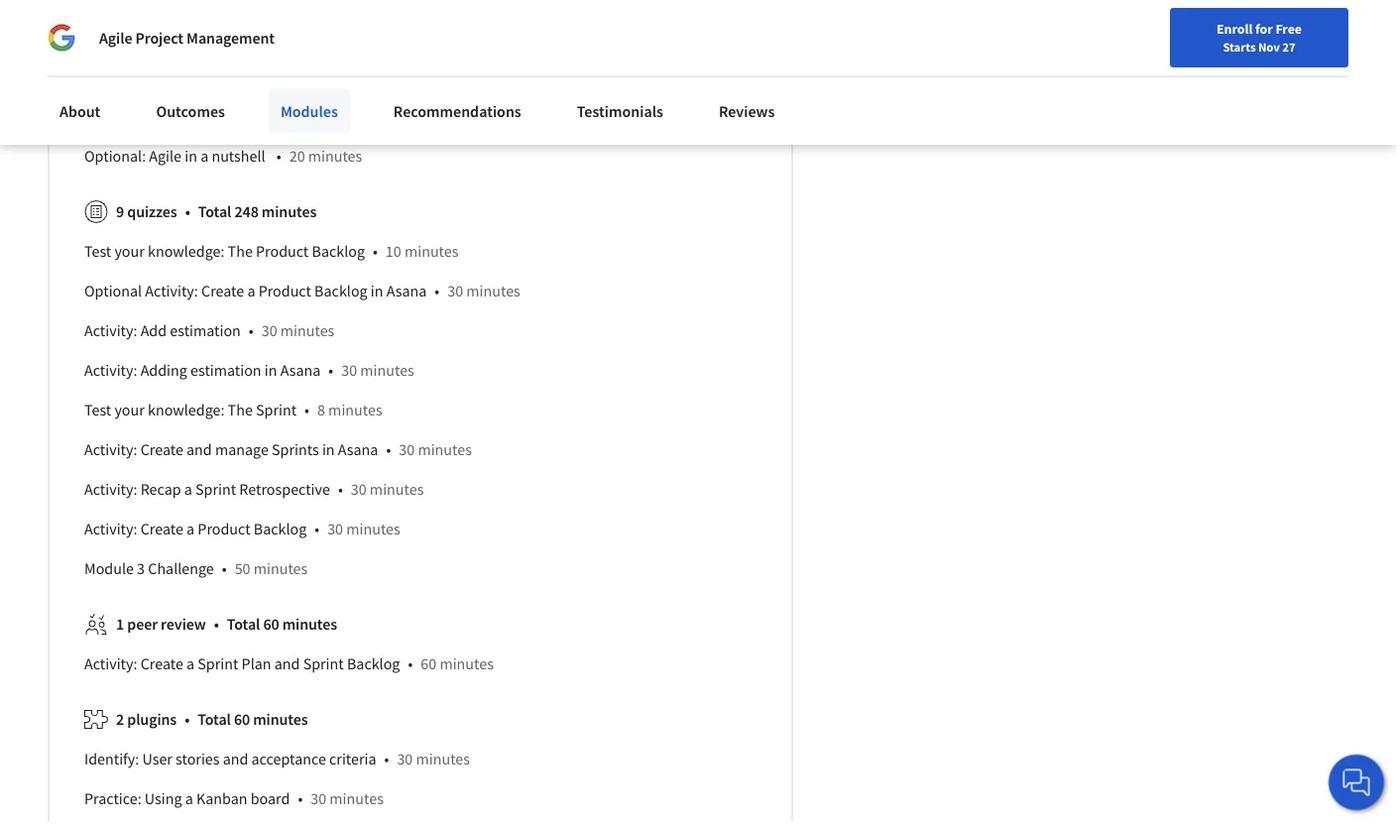 Task type: describe. For each thing, give the bounding box(es) containing it.
2
[[116, 711, 124, 730]]

9
[[116, 203, 124, 222]]

outcomes link
[[144, 89, 237, 133]]

don'ts
[[283, 107, 325, 127]]

the for product
[[228, 242, 253, 262]]

9 quizzes
[[116, 203, 177, 222]]

and for pitfalls
[[281, 28, 307, 48]]

agile project management
[[99, 28, 275, 48]]

product for the
[[256, 242, 309, 262]]

optional
[[84, 282, 142, 302]]

outcomes
[[156, 101, 225, 121]]

optional activity: create a product backlog in asana • 30 minutes
[[84, 282, 521, 302]]

sprint up activity: create and manage sprints in asana • 30 minutes
[[256, 401, 297, 421]]

total for 9 quizzes
[[198, 203, 231, 222]]

sprint left "plan"
[[198, 655, 239, 675]]

total for 2 plugins
[[198, 711, 231, 730]]

248
[[235, 203, 259, 222]]

practice: using a kanban board • 30 minutes
[[84, 790, 384, 810]]

stories
[[176, 750, 220, 770]]

about link
[[48, 89, 113, 133]]

about
[[60, 101, 101, 121]]

20 for optional: agile in a nutshell
[[289, 147, 305, 167]]

a up module 3 challenge • 50 minutes
[[187, 520, 195, 540]]

60 for •
[[263, 615, 279, 635]]

modules
[[281, 101, 338, 121]]

practice:
[[84, 790, 142, 810]]

• total 248 minutes
[[185, 203, 317, 222]]

a left nutshell
[[201, 147, 209, 167]]

testimonials
[[577, 101, 664, 121]]

quizzes
[[127, 203, 177, 222]]

1 vertical spatial agile
[[149, 147, 182, 167]]

enroll for free starts nov 27
[[1217, 20, 1303, 55]]

activity: for activity: create a sprint plan and sprint backlog
[[84, 655, 137, 675]]

sprint up activity on the top of page
[[84, 28, 125, 48]]

activity: create a sprint plan and sprint backlog • 60 minutes
[[84, 655, 494, 675]]

plan
[[242, 655, 271, 675]]

using
[[145, 790, 182, 810]]

google image
[[48, 24, 75, 52]]

peer
[[127, 615, 158, 635]]

50
[[235, 560, 251, 580]]

1
[[116, 615, 124, 635]]

27
[[1283, 39, 1296, 55]]

best
[[310, 28, 338, 48]]

estimation for adding
[[191, 361, 262, 381]]

coursera image
[[24, 16, 150, 48]]

create for product
[[141, 520, 183, 540]]

module 3 challenge • 50 minutes
[[84, 560, 308, 580]]

sprint up modules
[[261, 68, 302, 87]]

activity: for activity: create a product backlog
[[84, 520, 137, 540]]

your for test your knowledge: the sprint • 8 minutes
[[115, 401, 145, 421]]

practices
[[342, 28, 401, 48]]

challenge
[[148, 560, 214, 580]]

criteria
[[329, 750, 377, 770]]

test for test your knowledge: the sprint
[[84, 401, 111, 421]]

identify: user stories and acceptance criteria • 30 minutes
[[84, 750, 470, 770]]

activity exemplar: recap a sprint retrospective • 10 minutes
[[84, 68, 490, 87]]

estimation for add
[[170, 322, 241, 341]]

knowledge: for sprint
[[148, 401, 225, 421]]

2 horizontal spatial asana
[[387, 282, 427, 302]]

activity
[[84, 68, 133, 87]]

nutshell
[[212, 147, 266, 167]]

1 peer review
[[116, 615, 206, 635]]

total for 1 peer review
[[227, 615, 260, 635]]

2 vertical spatial product
[[198, 520, 251, 540]]

free
[[1276, 20, 1303, 38]]

10 for activity exemplar: recap a sprint retrospective
[[417, 68, 432, 87]]

the for sprint
[[228, 401, 253, 421]]

reviews
[[719, 101, 775, 121]]



Task type: locate. For each thing, give the bounding box(es) containing it.
agile up activity on the top of page
[[99, 28, 132, 48]]

retrospective
[[305, 68, 396, 87], [239, 480, 330, 500]]

2 plugins
[[116, 711, 177, 730]]

10
[[417, 68, 432, 87], [386, 242, 402, 262]]

estimation
[[170, 322, 241, 341], [191, 361, 262, 381]]

1 vertical spatial total
[[227, 615, 260, 635]]

activity:
[[145, 282, 198, 302], [84, 322, 137, 341], [84, 361, 137, 381], [84, 441, 137, 461], [84, 480, 137, 500], [84, 520, 137, 540], [84, 655, 137, 675]]

create
[[201, 282, 244, 302], [141, 441, 183, 461], [141, 520, 183, 540], [141, 655, 183, 675]]

1 the from the top
[[228, 242, 253, 262]]

create down 1 peer review
[[141, 655, 183, 675]]

create for manage
[[141, 441, 183, 461]]

20 right modules
[[346, 107, 362, 127]]

activity: create a product backlog • 30 minutes
[[84, 520, 401, 540]]

your
[[115, 242, 145, 262], [115, 401, 145, 421]]

1 test from the top
[[84, 242, 111, 262]]

a right "using"
[[185, 790, 193, 810]]

0 vertical spatial test
[[84, 242, 111, 262]]

0 vertical spatial asana
[[387, 282, 427, 302]]

create down adding
[[141, 441, 183, 461]]

product up optional activity: create a product backlog in asana • 30 minutes
[[256, 242, 309, 262]]

0 horizontal spatial 10
[[386, 242, 402, 262]]

1 vertical spatial 60
[[421, 655, 437, 675]]

30
[[448, 282, 463, 302], [262, 322, 277, 341], [342, 361, 357, 381], [399, 441, 415, 461], [351, 480, 367, 500], [328, 520, 343, 540], [397, 750, 413, 770], [311, 790, 327, 810]]

0 vertical spatial retrospective
[[305, 68, 396, 87]]

0 horizontal spatial asana
[[280, 361, 321, 381]]

asana
[[387, 282, 427, 302], [280, 361, 321, 381], [338, 441, 378, 461]]

1 vertical spatial recap
[[141, 480, 181, 500]]

0 vertical spatial 60
[[263, 615, 279, 635]]

your down 9
[[115, 242, 145, 262]]

3
[[137, 560, 145, 580]]

0 vertical spatial the
[[228, 242, 253, 262]]

and right dos at the left top
[[254, 107, 279, 127]]

modules link
[[269, 89, 350, 133]]

retrospectives:
[[128, 28, 230, 48]]

chat with us image
[[1341, 767, 1373, 799]]

project
[[135, 28, 184, 48]]

1 vertical spatial product
[[259, 282, 311, 302]]

management
[[187, 28, 275, 48]]

activity: for activity: create and manage sprints in asana
[[84, 441, 137, 461]]

2 your from the top
[[115, 401, 145, 421]]

1 knowledge: from the top
[[148, 242, 225, 262]]

optional: agile in a nutshell • 20 minutes
[[84, 147, 362, 167]]

module
[[84, 560, 134, 580]]

agile
[[99, 28, 132, 48], [149, 147, 182, 167]]

1 vertical spatial the
[[228, 401, 253, 421]]

and right "plan"
[[275, 655, 300, 675]]

1 vertical spatial estimation
[[191, 361, 262, 381]]

for
[[1256, 20, 1274, 38]]

and left manage
[[187, 441, 212, 461]]

your down adding
[[115, 401, 145, 421]]

estimation up test your knowledge: the sprint • 8 minutes
[[191, 361, 262, 381]]

knowledge: down the quizzes
[[148, 242, 225, 262]]

0 horizontal spatial agile
[[99, 28, 132, 48]]

exemplar:
[[137, 68, 203, 87]]

0 vertical spatial estimation
[[170, 322, 241, 341]]

the down '248'
[[228, 242, 253, 262]]

backlog down activity: recap a sprint retrospective • 30 minutes
[[254, 520, 307, 540]]

sprint down manage
[[196, 480, 236, 500]]

20
[[346, 107, 362, 127], [289, 147, 305, 167]]

backlog up criteria
[[347, 655, 400, 675]]

interpreting
[[84, 107, 164, 127]]

velocity:
[[167, 107, 222, 127]]

total up the stories
[[198, 711, 231, 730]]

2 vertical spatial total
[[198, 711, 231, 730]]

•
[[404, 68, 409, 87], [333, 107, 338, 127], [277, 147, 281, 167], [185, 203, 190, 222], [373, 242, 378, 262], [435, 282, 440, 302], [249, 322, 254, 341], [329, 361, 334, 381], [305, 401, 310, 421], [386, 441, 391, 461], [338, 480, 343, 500], [315, 520, 320, 540], [222, 560, 227, 580], [214, 615, 219, 635], [408, 655, 413, 675], [185, 711, 190, 730], [384, 750, 389, 770], [298, 790, 303, 810]]

recap up 3
[[141, 480, 181, 500]]

retrospective down activity: create and manage sprints in asana • 30 minutes
[[239, 480, 330, 500]]

and for stories
[[223, 750, 248, 770]]

• total 60 minutes
[[214, 615, 337, 635], [185, 711, 308, 730]]

recommendations link
[[382, 89, 534, 133]]

your for test your knowledge: the product backlog • 10 minutes
[[115, 242, 145, 262]]

acceptance
[[252, 750, 326, 770]]

1 horizontal spatial 10
[[417, 68, 432, 87]]

optional:
[[84, 147, 146, 167]]

test for test your knowledge: the product backlog
[[84, 242, 111, 262]]

agile down 'velocity:'
[[149, 147, 182, 167]]

0 vertical spatial 10
[[417, 68, 432, 87]]

and left best on the top of page
[[281, 28, 307, 48]]

1 vertical spatial 10
[[386, 242, 402, 262]]

1 your from the top
[[115, 242, 145, 262]]

product down test your knowledge: the product backlog • 10 minutes
[[259, 282, 311, 302]]

sprint right "plan"
[[303, 655, 344, 675]]

1 vertical spatial test
[[84, 401, 111, 421]]

20 for interpreting velocity: dos and don'ts
[[346, 107, 362, 127]]

testimonials link
[[565, 89, 676, 133]]

plugins
[[127, 711, 177, 730]]

sprints
[[272, 441, 319, 461]]

1 vertical spatial your
[[115, 401, 145, 421]]

a up activity: create a product backlog • 30 minutes
[[184, 480, 192, 500]]

0 horizontal spatial recap
[[141, 480, 181, 500]]

1 vertical spatial asana
[[280, 361, 321, 381]]

knowledge: down adding
[[148, 401, 225, 421]]

add
[[141, 322, 167, 341]]

a
[[250, 68, 258, 87], [201, 147, 209, 167], [247, 282, 255, 302], [184, 480, 192, 500], [187, 520, 195, 540], [187, 655, 195, 675], [185, 790, 193, 810]]

enroll
[[1217, 20, 1253, 38]]

product for a
[[259, 282, 311, 302]]

create up activity: add estimation • 30 minutes
[[201, 282, 244, 302]]

retrospective down practices on the left top
[[305, 68, 396, 87]]

a down pitfalls
[[250, 68, 258, 87]]

nov
[[1259, 39, 1281, 55]]

menu item
[[1035, 20, 1163, 84]]

and
[[281, 28, 307, 48], [254, 107, 279, 127], [187, 441, 212, 461], [275, 655, 300, 675], [223, 750, 248, 770]]

test your knowledge: the sprint • 8 minutes
[[84, 401, 383, 421]]

0 vertical spatial knowledge:
[[148, 242, 225, 262]]

create for sprint
[[141, 655, 183, 675]]

1 vertical spatial retrospective
[[239, 480, 330, 500]]

2 vertical spatial 60
[[234, 711, 250, 730]]

backlog
[[312, 242, 365, 262], [315, 282, 368, 302], [254, 520, 307, 540], [347, 655, 400, 675]]

knowledge: for product
[[148, 242, 225, 262]]

0 horizontal spatial 60
[[234, 711, 250, 730]]

minutes
[[436, 68, 490, 87], [365, 107, 419, 127], [308, 147, 362, 167], [262, 203, 317, 222], [405, 242, 459, 262], [467, 282, 521, 302], [281, 322, 335, 341], [360, 361, 415, 381], [329, 401, 383, 421], [418, 441, 472, 461], [370, 480, 424, 500], [347, 520, 401, 540], [254, 560, 308, 580], [282, 615, 337, 635], [440, 655, 494, 675], [253, 711, 308, 730], [416, 750, 470, 770], [330, 790, 384, 810]]

total left '248'
[[198, 203, 231, 222]]

the
[[228, 242, 253, 262], [228, 401, 253, 421]]

activity: for activity: adding estimation in asana
[[84, 361, 137, 381]]

10 for test your knowledge: the product backlog
[[386, 242, 402, 262]]

total up "plan"
[[227, 615, 260, 635]]

show notifications image
[[1183, 25, 1207, 49]]

1 horizontal spatial agile
[[149, 147, 182, 167]]

0 vertical spatial product
[[256, 242, 309, 262]]

2 vertical spatial asana
[[338, 441, 378, 461]]

2 horizontal spatial 60
[[421, 655, 437, 675]]

and for dos
[[254, 107, 279, 127]]

1 horizontal spatial asana
[[338, 441, 378, 461]]

reviews link
[[707, 89, 787, 133]]

1 vertical spatial 20
[[289, 147, 305, 167]]

in
[[185, 147, 197, 167], [371, 282, 383, 302], [265, 361, 277, 381], [322, 441, 335, 461]]

backlog down test your knowledge: the product backlog • 10 minutes
[[315, 282, 368, 302]]

recap
[[206, 68, 247, 87], [141, 480, 181, 500]]

a down review
[[187, 655, 195, 675]]

knowledge:
[[148, 242, 225, 262], [148, 401, 225, 421]]

0 vertical spatial agile
[[99, 28, 132, 48]]

review
[[161, 615, 206, 635]]

total
[[198, 203, 231, 222], [227, 615, 260, 635], [198, 711, 231, 730]]

activity: adding estimation in asana • 30 minutes
[[84, 361, 415, 381]]

• total 60 minutes for 2 plugins
[[185, 711, 308, 730]]

• total 60 minutes up the identify: user stories and acceptance criteria • 30 minutes
[[185, 711, 308, 730]]

8
[[317, 401, 325, 421]]

20 down don'ts
[[289, 147, 305, 167]]

activity: for activity: add estimation
[[84, 322, 137, 341]]

the up manage
[[228, 401, 253, 421]]

activity: add estimation • 30 minutes
[[84, 322, 335, 341]]

0 vertical spatial total
[[198, 203, 231, 222]]

0 vertical spatial 20
[[346, 107, 362, 127]]

board
[[251, 790, 290, 810]]

1 horizontal spatial 60
[[263, 615, 279, 635]]

test your knowledge: the product backlog • 10 minutes
[[84, 242, 459, 262]]

identify:
[[84, 750, 139, 770]]

• total 60 minutes for 1 peer review
[[214, 615, 337, 635]]

pitfalls
[[233, 28, 278, 48]]

create up challenge
[[141, 520, 183, 540]]

product
[[256, 242, 309, 262], [259, 282, 311, 302], [198, 520, 251, 540]]

recommendations
[[394, 101, 522, 121]]

activity: recap a sprint retrospective • 30 minutes
[[84, 480, 424, 500]]

a down test your knowledge: the product backlog • 10 minutes
[[247, 282, 255, 302]]

test
[[84, 242, 111, 262], [84, 401, 111, 421]]

manage
[[215, 441, 269, 461]]

2 knowledge: from the top
[[148, 401, 225, 421]]

interpreting velocity: dos and don'ts • 20 minutes
[[84, 107, 419, 127]]

1 vertical spatial knowledge:
[[148, 401, 225, 421]]

1 horizontal spatial 20
[[346, 107, 362, 127]]

estimation right add
[[170, 322, 241, 341]]

2 the from the top
[[228, 401, 253, 421]]

dos
[[226, 107, 251, 127]]

2 test from the top
[[84, 401, 111, 421]]

0 vertical spatial • total 60 minutes
[[214, 615, 337, 635]]

sprint
[[84, 28, 125, 48], [261, 68, 302, 87], [256, 401, 297, 421], [196, 480, 236, 500], [198, 655, 239, 675], [303, 655, 344, 675]]

product up 50
[[198, 520, 251, 540]]

1 vertical spatial • total 60 minutes
[[185, 711, 308, 730]]

backlog up optional activity: create a product backlog in asana • 30 minutes
[[312, 242, 365, 262]]

kanban
[[196, 790, 248, 810]]

1 horizontal spatial recap
[[206, 68, 247, 87]]

activity: create and manage sprints in asana • 30 minutes
[[84, 441, 472, 461]]

user
[[142, 750, 173, 770]]

0 vertical spatial recap
[[206, 68, 247, 87]]

activity: for activity: recap a sprint retrospective
[[84, 480, 137, 500]]

sprint retrospectives: pitfalls and best practices
[[84, 28, 401, 48]]

and right the stories
[[223, 750, 248, 770]]

• total 60 minutes up activity: create a sprint plan and sprint backlog • 60 minutes
[[214, 615, 337, 635]]

recap down management
[[206, 68, 247, 87]]

starts
[[1224, 39, 1257, 55]]

60
[[263, 615, 279, 635], [421, 655, 437, 675], [234, 711, 250, 730]]

60 for practice: using a kanban board
[[234, 711, 250, 730]]

adding
[[141, 361, 187, 381]]

0 vertical spatial your
[[115, 242, 145, 262]]

0 horizontal spatial 20
[[289, 147, 305, 167]]



Task type: vqa. For each thing, say whether or not it's contained in the screenshot.


